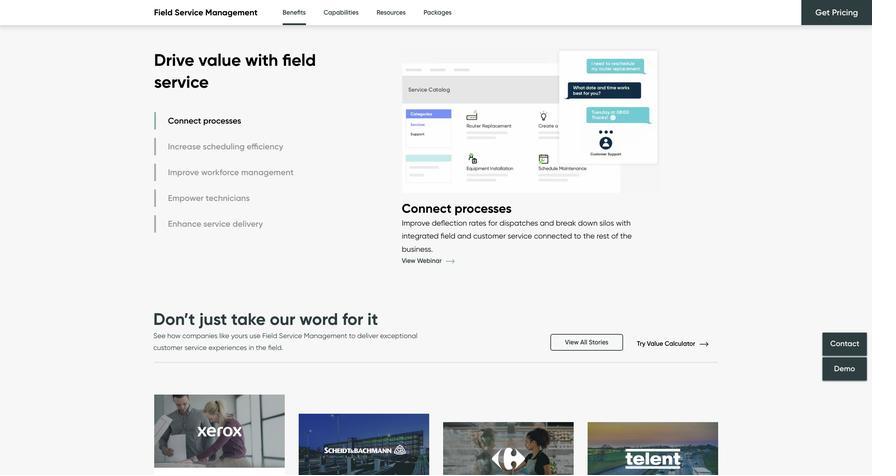 Task type: describe. For each thing, give the bounding box(es) containing it.
just
[[199, 309, 227, 330]]

view for view webinar
[[402, 257, 416, 265]]

yours
[[231, 332, 248, 340]]

connect processes improve deflection rates for dispatches and break down silos with integrated field and customer service connected to the rest of the business.
[[402, 201, 632, 253]]

break
[[556, 218, 577, 227]]

processes for connect processes
[[203, 116, 241, 126]]

view all stories link
[[551, 334, 624, 351]]

carrefour uses automation to streamline store repairs image
[[443, 422, 574, 475]]

view webinar link
[[402, 257, 466, 265]]

view all stories
[[566, 339, 609, 346]]

field inside connect processes improve deflection rates for dispatches and break down silos with integrated field and customer service connected to the rest of the business.
[[441, 231, 456, 240]]

our
[[270, 309, 296, 330]]

view webinar
[[402, 257, 444, 265]]

customer inside don't just take our word for it see how companies like yours use field service management to deliver exceptional customer service experiences in the field.
[[153, 344, 183, 352]]

customer service and field service real-time integration image
[[402, 41, 661, 200]]

enhance service delivery
[[168, 219, 263, 229]]

like
[[220, 332, 230, 340]]

companies
[[183, 332, 218, 340]]

contact
[[831, 339, 860, 349]]

1 horizontal spatial and
[[540, 218, 555, 227]]

contact link
[[823, 333, 868, 356]]

in
[[249, 344, 254, 352]]

packages
[[424, 9, 452, 16]]

calculator
[[665, 340, 696, 348]]

drive value with field service
[[154, 50, 316, 92]]

improve workforce management
[[168, 167, 294, 177]]

don't just take our word for it see how companies like yours use field service management to deliver exceptional customer service experiences in the field.
[[153, 309, 418, 352]]

with inside drive value with field service
[[245, 50, 278, 70]]

it
[[368, 309, 378, 330]]

efficiency
[[247, 142, 284, 152]]

increase
[[168, 142, 201, 152]]

deflection
[[432, 218, 467, 227]]

for for word
[[343, 309, 364, 330]]

rest
[[597, 231, 610, 240]]

resources link
[[377, 0, 406, 25]]

benefits link
[[283, 0, 306, 27]]

connect processes
[[168, 116, 241, 126]]

service down empower technicians link
[[204, 219, 231, 229]]

service inside drive value with field service
[[154, 71, 209, 92]]

with inside connect processes improve deflection rates for dispatches and break down silos with integrated field and customer service connected to the rest of the business.
[[617, 218, 631, 227]]

business.
[[402, 244, 433, 253]]

to inside connect processes improve deflection rates for dispatches and break down silos with integrated field and customer service connected to the rest of the business.
[[574, 231, 582, 240]]

to inside don't just take our word for it see how companies like yours use field service management to deliver exceptional customer service experiences in the field.
[[349, 332, 356, 340]]

delivery
[[233, 219, 263, 229]]

increase scheduling efficiency
[[168, 142, 284, 152]]

connect for connect processes improve deflection rates for dispatches and break down silos with integrated field and customer service connected to the rest of the business.
[[402, 201, 452, 216]]

increase scheduling efficiency link
[[154, 138, 296, 155]]

connect processes link
[[154, 112, 296, 130]]

view for view all stories
[[566, 339, 579, 346]]

try
[[638, 340, 646, 348]]

improve inside connect processes improve deflection rates for dispatches and break down silos with integrated field and customer service connected to the rest of the business.
[[402, 218, 430, 227]]

value
[[648, 340, 664, 348]]

see
[[153, 332, 166, 340]]

for for rates
[[489, 218, 498, 227]]

demo link
[[823, 357, 868, 380]]

of
[[612, 231, 619, 240]]

connect for connect processes
[[168, 116, 201, 126]]

word
[[300, 309, 338, 330]]

packages link
[[424, 0, 452, 25]]



Task type: locate. For each thing, give the bounding box(es) containing it.
empower technicians link
[[154, 190, 296, 207]]

0 horizontal spatial to
[[349, 332, 356, 340]]

customer down how on the bottom left of the page
[[153, 344, 183, 352]]

1 vertical spatial improve
[[402, 218, 430, 227]]

webinar
[[417, 257, 442, 265]]

service
[[175, 7, 203, 18], [279, 332, 302, 340]]

get pricing link
[[802, 0, 873, 25]]

0 vertical spatial improve
[[168, 167, 199, 177]]

view left all
[[566, 339, 579, 346]]

1 horizontal spatial the
[[584, 231, 595, 240]]

0 horizontal spatial management
[[206, 7, 258, 18]]

1 vertical spatial and
[[458, 231, 472, 240]]

0 vertical spatial processes
[[203, 116, 241, 126]]

and down rates
[[458, 231, 472, 240]]

1 horizontal spatial view
[[566, 339, 579, 346]]

service down companies
[[185, 344, 207, 352]]

improve workforce management link
[[154, 164, 296, 181]]

and
[[540, 218, 555, 227], [458, 231, 472, 240]]

technicians
[[206, 193, 250, 203]]

service inside don't just take our word for it see how companies like yours use field service management to deliver exceptional customer service experiences in the field.
[[279, 332, 302, 340]]

connected
[[534, 231, 573, 240]]

1 horizontal spatial with
[[617, 218, 631, 227]]

try value calculator
[[638, 340, 697, 348]]

0 vertical spatial field
[[283, 50, 316, 70]]

silos
[[600, 218, 615, 227]]

1 horizontal spatial processes
[[455, 201, 512, 216]]

experiences
[[209, 344, 247, 352]]

0 horizontal spatial customer
[[153, 344, 183, 352]]

0 horizontal spatial field
[[283, 50, 316, 70]]

dispatches
[[500, 218, 539, 227]]

capabilities
[[324, 9, 359, 16]]

0 horizontal spatial the
[[256, 344, 267, 352]]

service inside connect processes improve deflection rates for dispatches and break down silos with integrated field and customer service connected to the rest of the business.
[[508, 231, 533, 240]]

processes up scheduling
[[203, 116, 241, 126]]

don't
[[153, 309, 195, 330]]

for inside connect processes improve deflection rates for dispatches and break down silos with integrated field and customer service connected to the rest of the business.
[[489, 218, 498, 227]]

1 horizontal spatial for
[[489, 218, 498, 227]]

1 horizontal spatial customer
[[474, 231, 506, 240]]

field inside drive value with field service
[[283, 50, 316, 70]]

0 vertical spatial management
[[206, 7, 258, 18]]

1 vertical spatial connect
[[402, 201, 452, 216]]

integrated
[[402, 231, 439, 240]]

management
[[206, 7, 258, 18], [304, 332, 347, 340]]

1 vertical spatial for
[[343, 309, 364, 330]]

connect inside connect processes improve deflection rates for dispatches and break down silos with integrated field and customer service connected to the rest of the business.
[[402, 201, 452, 216]]

field
[[283, 50, 316, 70], [441, 231, 456, 240]]

0 horizontal spatial service
[[175, 7, 203, 18]]

benefits
[[283, 9, 306, 16]]

with
[[245, 50, 278, 70], [617, 218, 631, 227]]

to left deliver
[[349, 332, 356, 340]]

take
[[231, 309, 266, 330]]

capabilities link
[[324, 0, 359, 25]]

get
[[816, 7, 831, 17]]

to
[[574, 231, 582, 240], [349, 332, 356, 340]]

1 vertical spatial management
[[304, 332, 347, 340]]

stories
[[589, 339, 609, 346]]

exceptional
[[380, 332, 418, 340]]

1 horizontal spatial to
[[574, 231, 582, 240]]

improve up integrated
[[402, 218, 430, 227]]

field.
[[268, 344, 283, 352]]

1 horizontal spatial field
[[441, 231, 456, 240]]

connect up deflection
[[402, 201, 452, 216]]

down
[[579, 218, 598, 227]]

pricing
[[833, 7, 859, 17]]

connect inside connect processes link
[[168, 116, 201, 126]]

processes inside connect processes improve deflection rates for dispatches and break down silos with integrated field and customer service connected to the rest of the business.
[[455, 201, 512, 216]]

1 vertical spatial with
[[617, 218, 631, 227]]

field
[[154, 7, 173, 18], [263, 332, 277, 340]]

1 vertical spatial field
[[441, 231, 456, 240]]

1 vertical spatial to
[[349, 332, 356, 340]]

customer inside connect processes improve deflection rates for dispatches and break down silos with integrated field and customer service connected to the rest of the business.
[[474, 231, 506, 240]]

service down dispatches
[[508, 231, 533, 240]]

0 horizontal spatial and
[[458, 231, 472, 240]]

try value calculator link
[[638, 340, 719, 348]]

1 vertical spatial field
[[263, 332, 277, 340]]

telent uses real-time data to boost asset availability image
[[588, 422, 719, 475]]

the
[[584, 231, 595, 240], [621, 231, 632, 240], [256, 344, 267, 352]]

management
[[241, 167, 294, 177]]

how
[[167, 332, 181, 340]]

0 vertical spatial service
[[175, 7, 203, 18]]

value
[[199, 50, 241, 70]]

1 vertical spatial processes
[[455, 201, 512, 216]]

service
[[154, 71, 209, 92], [204, 219, 231, 229], [508, 231, 533, 240], [185, 344, 207, 352]]

1 horizontal spatial field
[[263, 332, 277, 340]]

the down down on the right top
[[584, 231, 595, 240]]

for left it on the left bottom
[[343, 309, 364, 330]]

0 horizontal spatial for
[[343, 309, 364, 330]]

drive
[[154, 50, 194, 70]]

for inside don't just take our word for it see how companies like yours use field service management to deliver exceptional customer service experiences in the field.
[[343, 309, 364, 330]]

empower
[[168, 193, 204, 203]]

empower technicians
[[168, 193, 250, 203]]

0 vertical spatial for
[[489, 218, 498, 227]]

processes
[[203, 116, 241, 126], [455, 201, 512, 216]]

demo
[[835, 364, 856, 374]]

the right of
[[621, 231, 632, 240]]

0 horizontal spatial field
[[154, 7, 173, 18]]

0 horizontal spatial improve
[[168, 167, 199, 177]]

0 horizontal spatial processes
[[203, 116, 241, 126]]

view down business.
[[402, 257, 416, 265]]

improve down increase
[[168, 167, 199, 177]]

service inside don't just take our word for it see how companies like yours use field service management to deliver exceptional customer service experiences in the field.
[[185, 344, 207, 352]]

1 horizontal spatial service
[[279, 332, 302, 340]]

scheidt & bachmann implemented servicenow fsm. image
[[299, 414, 429, 475]]

rates
[[469, 218, 487, 227]]

processes for connect processes improve deflection rates for dispatches and break down silos with integrated field and customer service connected to the rest of the business.
[[455, 201, 512, 216]]

to down down on the right top
[[574, 231, 582, 240]]

workforce
[[201, 167, 239, 177]]

1 vertical spatial service
[[279, 332, 302, 340]]

1 vertical spatial customer
[[153, 344, 183, 352]]

for right rates
[[489, 218, 498, 227]]

for
[[489, 218, 498, 227], [343, 309, 364, 330]]

providing better experience for field service employees image
[[154, 395, 285, 468]]

deliver
[[358, 332, 379, 340]]

connect up increase
[[168, 116, 201, 126]]

0 vertical spatial view
[[402, 257, 416, 265]]

0 vertical spatial connect
[[168, 116, 201, 126]]

improve
[[168, 167, 199, 177], [402, 218, 430, 227]]

1 horizontal spatial improve
[[402, 218, 430, 227]]

resources
[[377, 9, 406, 16]]

use
[[250, 332, 261, 340]]

service down drive
[[154, 71, 209, 92]]

field service management
[[154, 7, 258, 18]]

0 vertical spatial field
[[154, 7, 173, 18]]

0 horizontal spatial with
[[245, 50, 278, 70]]

enhance service delivery link
[[154, 215, 296, 233]]

processes up rates
[[455, 201, 512, 216]]

field inside don't just take our word for it see how companies like yours use field service management to deliver exceptional customer service experiences in the field.
[[263, 332, 277, 340]]

0 vertical spatial customer
[[474, 231, 506, 240]]

customer
[[474, 231, 506, 240], [153, 344, 183, 352]]

management inside don't just take our word for it see how companies like yours use field service management to deliver exceptional customer service experiences in the field.
[[304, 332, 347, 340]]

scheduling
[[203, 142, 245, 152]]

view
[[402, 257, 416, 265], [566, 339, 579, 346]]

1 horizontal spatial management
[[304, 332, 347, 340]]

0 vertical spatial to
[[574, 231, 582, 240]]

0 vertical spatial with
[[245, 50, 278, 70]]

connect
[[168, 116, 201, 126], [402, 201, 452, 216]]

2 horizontal spatial the
[[621, 231, 632, 240]]

customer down rates
[[474, 231, 506, 240]]

enhance
[[168, 219, 201, 229]]

and up connected
[[540, 218, 555, 227]]

0 vertical spatial and
[[540, 218, 555, 227]]

the inside don't just take our word for it see how companies like yours use field service management to deliver exceptional customer service experiences in the field.
[[256, 344, 267, 352]]

1 vertical spatial view
[[566, 339, 579, 346]]

the right in
[[256, 344, 267, 352]]

all
[[581, 339, 588, 346]]

0 horizontal spatial connect
[[168, 116, 201, 126]]

1 horizontal spatial connect
[[402, 201, 452, 216]]

0 horizontal spatial view
[[402, 257, 416, 265]]

get pricing
[[816, 7, 859, 17]]



Task type: vqa. For each thing, say whether or not it's contained in the screenshot.
servicenow 'image'
no



